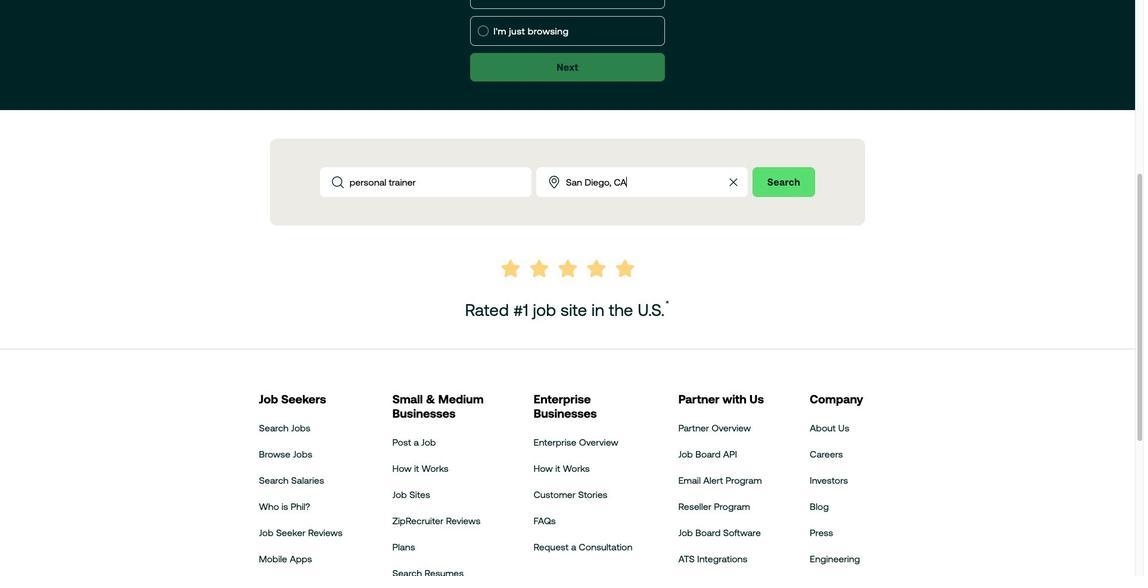 Task type: vqa. For each thing, say whether or not it's contained in the screenshot.
rightmost Salaries LINK
no



Task type: locate. For each thing, give the bounding box(es) containing it.
None radio
[[478, 26, 489, 36]]

clear image
[[726, 175, 741, 190]]

None field
[[320, 167, 531, 197], [536, 167, 748, 197], [536, 167, 748, 197]]



Task type: describe. For each thing, give the bounding box(es) containing it.
Search location or remote text field
[[566, 168, 714, 197]]

none field search job title or keyword
[[320, 167, 531, 197]]

Search job title or keyword text field
[[350, 168, 531, 197]]



